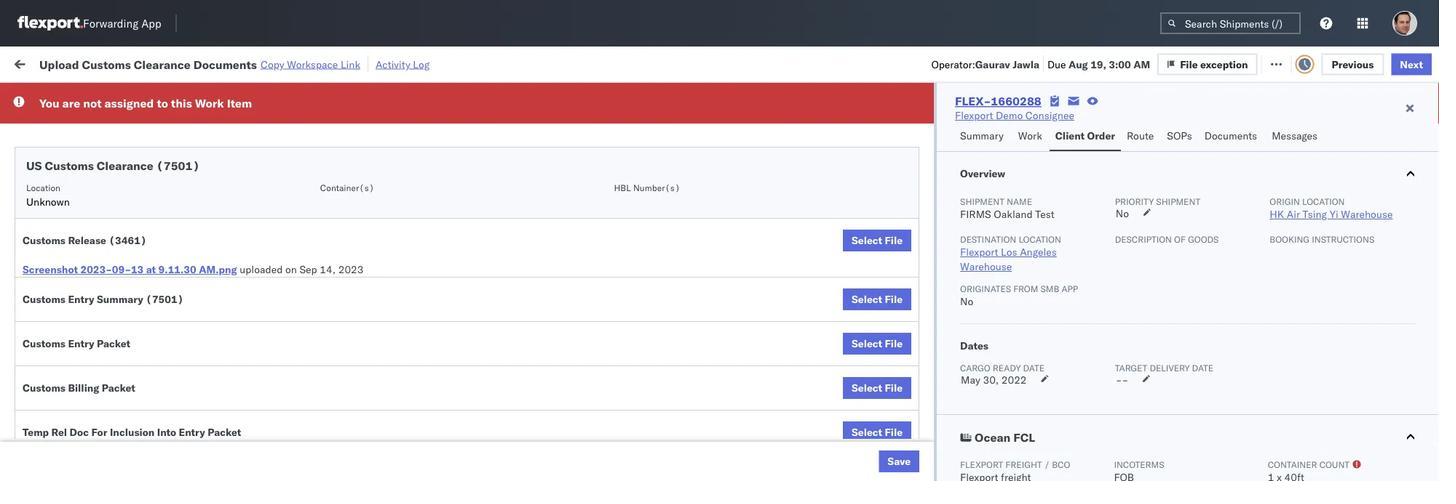 Task type: describe. For each thing, give the bounding box(es) containing it.
hbl
[[614, 182, 631, 193]]

los left the into
[[137, 433, 154, 446]]

integration for 12:00 pm est, feb 25, 2023
[[695, 402, 745, 414]]

pickup for 'schedule pickup from los angeles international airport' button
[[79, 137, 111, 150]]

1 vertical spatial demo
[[632, 434, 659, 446]]

upload proof of delivery button
[[33, 400, 146, 416]]

1911466
[[909, 466, 954, 478]]

from down 09-
[[107, 305, 129, 317]]

work,
[[153, 90, 176, 101]]

summary inside button
[[960, 130, 1004, 142]]

2023 for the schedule delivery appointment button associated with 2:59 am est, feb 17, 2023
[[363, 113, 388, 126]]

air inside origin location hk air tsing yi warehouse
[[1287, 208, 1300, 221]]

mbl/mawb numbers
[[1086, 119, 1175, 130]]

0 vertical spatial app
[[141, 16, 161, 30]]

client name
[[591, 119, 640, 130]]

pm for upload customs clearance documents
[[280, 209, 296, 222]]

0 horizontal spatial at
[[146, 264, 156, 276]]

flex-2150210 for 12:00 pm est, feb 25, 2023
[[878, 402, 954, 414]]

1988285
[[909, 113, 954, 126]]

1 vertical spatial documents
[[1205, 130, 1257, 142]]

my work
[[15, 53, 79, 73]]

temp
[[23, 427, 49, 439]]

billing
[[68, 382, 99, 395]]

ocean for flexport demo consignee
[[487, 434, 517, 446]]

air for 12:00 pm est, feb 25, 2023
[[487, 402, 501, 414]]

message
[[195, 56, 236, 69]]

consignee button
[[688, 116, 833, 130]]

confirm delivery button
[[33, 368, 111, 384]]

activity log
[[376, 58, 430, 71]]

products,
[[722, 113, 766, 126]]

2 appointment from the top
[[119, 177, 179, 189]]

work inside import work button
[[158, 56, 184, 69]]

delivery for 10:30 pm est, feb 21, 2023
[[79, 273, 117, 285]]

container for container numbers
[[983, 113, 1021, 124]]

activity log button
[[376, 55, 430, 73]]

customs entry packet
[[23, 338, 130, 351]]

1 horizontal spatial work
[[195, 96, 224, 111]]

delivery for 2:59 am est, feb 17, 2023
[[79, 112, 117, 125]]

resize handle column header for consignee
[[830, 113, 847, 482]]

llc
[[769, 113, 787, 126]]

clearance for upload customs clearance documents copy workspace link
[[134, 57, 191, 72]]

flex
[[855, 119, 871, 130]]

1 schedule pickup from los angeles, ca link from the top
[[33, 240, 213, 254]]

upload proof of delivery link
[[33, 400, 146, 415]]

customs down screenshot
[[23, 293, 66, 306]]

0 vertical spatial 3:00
[[1109, 58, 1131, 70]]

order
[[1087, 130, 1115, 142]]

from inside the originates from smb app no
[[1014, 284, 1038, 294]]

customs up status
[[82, 57, 131, 72]]

otter for otter products - test account
[[591, 113, 615, 126]]

confirm pickup from los angeles, ca link for flex-1911408
[[33, 304, 207, 319]]

work
[[42, 53, 79, 73]]

count
[[1320, 460, 1350, 471]]

goods
[[1188, 234, 1219, 245]]

1 2001714 from the top
[[909, 145, 954, 158]]

0 vertical spatial upload
[[39, 57, 79, 72]]

los down "customs entry summary (7501)"
[[131, 337, 148, 349]]

resize handle column header for client name
[[670, 113, 688, 482]]

13
[[131, 264, 144, 276]]

2 flex-2001714 from the top
[[878, 177, 954, 190]]

my
[[15, 53, 38, 73]]

pickup for the confirm pickup from los angeles, ca button for flex-1977428
[[73, 337, 105, 349]]

origin location hk air tsing yi warehouse
[[1270, 196, 1393, 221]]

2 3:30 pm est, feb 17, 2023 from the top
[[256, 177, 387, 190]]

select file for customs release (3461)
[[852, 234, 903, 247]]

1 vertical spatial no
[[1116, 207, 1129, 220]]

entry for packet
[[68, 338, 94, 351]]

3:00 for integration test account - on ag
[[256, 209, 278, 222]]

1 1911408 from the top
[[909, 305, 954, 318]]

2 vertical spatial packet
[[208, 427, 241, 439]]

date for --
[[1192, 363, 1214, 374]]

(10)
[[236, 56, 261, 69]]

destination
[[960, 234, 1017, 245]]

upload customs clearance documents
[[33, 209, 215, 221]]

products
[[618, 113, 659, 126]]

feb for confirm delivery button
[[324, 369, 342, 382]]

unknown
[[26, 196, 70, 209]]

2023 up the 3:00 pm est, feb 20, 2023
[[362, 177, 387, 190]]

778 at risk
[[274, 56, 324, 69]]

est, down the snoozed
[[300, 113, 321, 126]]

from inside schedule pickup from los angeles international airport
[[113, 137, 135, 150]]

pickup down upload proof of delivery button
[[79, 433, 111, 446]]

digital
[[861, 145, 891, 158]]

schedule for schedule pickup from los angeles, ca 'button'
[[33, 241, 77, 253]]

17, for ocean lcl
[[344, 113, 360, 126]]

customs entry summary (7501)
[[23, 293, 184, 306]]

lcl for otter products - test account
[[520, 113, 538, 126]]

upload customs clearance documents button
[[33, 208, 215, 224]]

location for tsing
[[1302, 196, 1345, 207]]

--
[[1116, 374, 1129, 387]]

ocean lcl for otter
[[487, 113, 538, 126]]

1 honeywell - test account from the left
[[591, 273, 711, 286]]

187
[[341, 56, 360, 69]]

am for bookings test consignee
[[280, 369, 297, 382]]

summary button
[[955, 123, 1013, 151]]

nyku9743990
[[983, 113, 1054, 126]]

customs up confirm delivery
[[23, 338, 66, 351]]

2 honeywell from the left
[[695, 273, 743, 286]]

2150210 for 3:00 pm est, feb 20, 2023
[[909, 209, 954, 222]]

est, down 3:00 am est, feb 25, 2023 on the left bottom of the page
[[305, 402, 327, 414]]

ocean inside ocean fcl button
[[975, 431, 1011, 446]]

pickup for flex-1911408's the confirm pickup from los angeles, ca button
[[73, 305, 105, 317]]

destination location flexport los angeles warehouse
[[960, 234, 1061, 273]]

resize handle column header for mbl/mawb numbers
[[1261, 113, 1279, 482]]

hbl number(s)
[[614, 182, 680, 193]]

angeles, inside schedule pickup from los angeles, ca 'button'
[[156, 241, 196, 253]]

confirm for flex-1977428
[[33, 337, 71, 349]]

est, down 2:59 am est, feb 17, 2023
[[299, 145, 321, 158]]

delivery down us customs clearance (7501) in the top of the page
[[79, 177, 117, 189]]

1 3:30 from the top
[[256, 145, 278, 158]]

status : ready for work, blocked, in progress
[[79, 90, 263, 101]]

oakland
[[994, 208, 1033, 221]]

delivery inside button
[[108, 401, 146, 414]]

aug
[[1069, 58, 1088, 70]]

consignee inside button
[[695, 119, 737, 130]]

client name button
[[584, 116, 673, 130]]

09-
[[112, 264, 131, 276]]

flexport. image
[[17, 16, 83, 31]]

next
[[1400, 58, 1423, 70]]

11 resize handle column header from the left
[[1413, 113, 1431, 482]]

1 vertical spatial on
[[285, 264, 297, 276]]

firms
[[960, 208, 991, 221]]

schedule pickup from los angeles international airport button
[[33, 137, 228, 167]]

feb left 28,
[[324, 434, 342, 446]]

2 vertical spatial entry
[[179, 427, 205, 439]]

air for 3:30 pm est, feb 17, 2023
[[487, 145, 501, 158]]

pm up the 3:00 pm est, feb 20, 2023
[[280, 177, 296, 190]]

2 schedule delivery appointment button from the top
[[33, 176, 179, 192]]

ca for the confirm pickup from los angeles, ca button for flex-1977428
[[193, 337, 207, 349]]

cargo
[[960, 363, 991, 374]]

may 30, 2022
[[961, 374, 1027, 387]]

1 honeywell from the left
[[591, 273, 639, 286]]

warehouse inside destination location flexport los angeles warehouse
[[960, 261, 1012, 273]]

2 vertical spatial demu1232567
[[1057, 465, 1131, 478]]

select file button for customs entry summary (7501)
[[843, 289, 912, 311]]

container for container count
[[1268, 460, 1317, 471]]

shipment
[[960, 196, 1005, 207]]

hk
[[1270, 208, 1284, 221]]

confirm pickup from los angeles, ca for flex-1977428
[[33, 337, 207, 349]]

resize handle column header for mode
[[566, 113, 584, 482]]

2 3:30 from the top
[[256, 177, 278, 190]]

resize handle column header for deadline
[[407, 113, 424, 482]]

flex-1977428 for confirm pickup from los angeles, ca
[[878, 337, 954, 350]]

integration for 3:30 pm est, feb 17, 2023
[[695, 145, 745, 158]]

numbers for mbl/mawb numbers
[[1139, 119, 1175, 130]]

est, left 21,
[[305, 273, 327, 286]]

may
[[961, 374, 981, 387]]

1919147
[[909, 434, 954, 446]]

confirm inside button
[[33, 369, 71, 381]]

resize handle column header for workitem
[[229, 113, 247, 482]]

deadline button
[[248, 116, 410, 130]]

1 flex-2001714 from the top
[[878, 145, 954, 158]]

from right for
[[113, 433, 135, 446]]

1 vertical spatial demu1232567
[[983, 369, 1057, 382]]

2 flex-1911408 from the top
[[878, 369, 954, 382]]

smb
[[1041, 284, 1060, 294]]

numbers for container numbers
[[983, 125, 1019, 136]]

schedule delivery appointment link for 10:30 pm est, feb 21, 2023
[[33, 272, 179, 286]]

sep
[[300, 264, 317, 276]]

schedule delivery appointment link for 2:59 am est, feb 17, 2023
[[33, 112, 179, 126]]

2 2001714 from the top
[[909, 177, 954, 190]]

warehouse inside origin location hk air tsing yi warehouse
[[1341, 208, 1393, 221]]

flexport demo consignee link
[[955, 108, 1075, 123]]

flex-1988285
[[878, 113, 954, 126]]

est, up 12:00 pm est, feb 25, 2023
[[300, 369, 321, 382]]

2023 right 14,
[[338, 264, 364, 276]]

from down "customs entry summary (7501)"
[[107, 337, 129, 349]]

ocean fcl for flexport demo consignee
[[487, 434, 538, 446]]

schedule pickup from los angeles international airport link
[[33, 137, 228, 166]]

ocean for otter products - test account
[[487, 113, 517, 126]]

pickup for schedule pickup from los angeles, ca 'button'
[[79, 241, 111, 253]]

test inside shipment name firms oakland test
[[1035, 208, 1055, 221]]

work button
[[1013, 123, 1050, 151]]

los inside schedule pickup from los angeles international airport
[[137, 137, 154, 150]]

select file button for temp rel doc for inclusion into entry packet
[[843, 422, 912, 444]]

schedule pickup from los angeles, ca for 1st schedule pickup from los angeles, ca link from the bottom of the page
[[33, 433, 213, 446]]

packet for customs entry packet
[[97, 338, 130, 351]]

0 horizontal spatial no
[[341, 90, 353, 101]]

(3461)
[[109, 234, 147, 247]]

link
[[341, 58, 360, 71]]

2 vertical spatial 17,
[[344, 177, 359, 190]]

bicu1234565,
[[983, 465, 1054, 478]]

select file button for customs entry packet
[[843, 333, 912, 355]]

delivery for 3:00 am est, feb 25, 2023
[[73, 369, 111, 381]]

21,
[[350, 273, 366, 286]]

description of goods
[[1115, 234, 1219, 245]]

confirm for flex-1911408
[[33, 305, 71, 317]]

2023 for confirm delivery button
[[363, 369, 388, 382]]

bookings test consignee for flexport demo consignee
[[695, 434, 811, 446]]

est, down 12:00 pm est, feb 25, 2023
[[300, 434, 321, 446]]

0 vertical spatial demo
[[996, 109, 1023, 122]]

2:59 am est, feb 28, 2023
[[256, 434, 388, 446]]

release
[[68, 234, 106, 247]]

schedule for 'schedule pickup from los angeles international airport' button
[[33, 137, 77, 150]]

(7501) for customs entry summary (7501)
[[146, 293, 184, 306]]

upload for proof
[[33, 401, 67, 414]]

previous button
[[1322, 53, 1384, 75]]

mbl/mawb numbers button
[[1079, 116, 1264, 130]]

20,
[[344, 209, 359, 222]]

mode button
[[480, 116, 569, 130]]

schedule for the schedule delivery appointment button for 10:30 pm est, feb 21, 2023
[[33, 273, 77, 285]]

from inside schedule pickup from los angeles, ca 'button'
[[113, 241, 135, 253]]

select for customs billing packet
[[852, 382, 882, 395]]

container count
[[1268, 460, 1350, 471]]

activity
[[376, 58, 410, 71]]

feb for upload proof of delivery button
[[329, 402, 347, 414]]

delivery
[[1150, 363, 1190, 374]]

187 on track
[[341, 56, 400, 69]]

operator:
[[931, 58, 975, 70]]

mode
[[487, 119, 510, 130]]

sops button
[[1161, 123, 1199, 151]]

western
[[820, 145, 858, 158]]

not
[[83, 96, 102, 111]]

angeles for schedule pickup from los angeles international airport
[[156, 137, 193, 150]]

est, left 20,
[[299, 209, 321, 222]]

flex-1977428 for schedule pickup from los angeles, ca
[[878, 241, 954, 254]]

1 horizontal spatial flexport demo consignee
[[955, 109, 1075, 122]]



Task type: vqa. For each thing, say whether or not it's contained in the screenshot.
date associated with May 30, 2022
yes



Task type: locate. For each thing, give the bounding box(es) containing it.
4 resize handle column header from the left
[[566, 113, 584, 482]]

pm for schedule delivery appointment
[[287, 273, 303, 286]]

0 vertical spatial flex-1977428
[[878, 241, 954, 254]]

fcl for bookings test consignee
[[520, 369, 538, 382]]

2 schedule delivery appointment link from the top
[[33, 176, 179, 190]]

0 vertical spatial ocean lcl
[[487, 113, 538, 126]]

0 vertical spatial flex-2150210
[[878, 209, 954, 222]]

2 1977428 from the top
[[909, 273, 954, 286]]

bookings test consignee for bookings test consignee
[[695, 369, 811, 382]]

1 flex-1977428 from the top
[[878, 241, 954, 254]]

3 schedule from the top
[[33, 177, 77, 189]]

angeles inside schedule pickup from los angeles international airport
[[156, 137, 193, 150]]

schedule delivery appointment button up "customs entry summary (7501)"
[[33, 272, 179, 288]]

1 horizontal spatial of
[[1174, 234, 1186, 245]]

2 2:59 from the top
[[256, 434, 278, 446]]

flexport inside destination location flexport los angeles warehouse
[[960, 246, 998, 259]]

ocean lcl for honeywell
[[487, 273, 538, 286]]

2001714 left overview
[[909, 177, 954, 190]]

3 maeu1234567 from the top
[[983, 337, 1056, 350]]

3 schedule delivery appointment button from the top
[[33, 272, 179, 288]]

2 vertical spatial documents
[[162, 209, 215, 221]]

3:30 pm est, feb 17, 2023 up the 3:00 pm est, feb 20, 2023
[[256, 177, 387, 190]]

2 vertical spatial appointment
[[119, 273, 179, 285]]

confirm pickup from los angeles, ca button for flex-1911408
[[33, 304, 207, 320]]

1 schedule from the top
[[33, 112, 77, 125]]

select file for temp rel doc for inclusion into entry packet
[[852, 427, 903, 439]]

1 horizontal spatial angeles
[[1020, 246, 1057, 259]]

2 schedule pickup from los angeles, ca link from the top
[[33, 432, 213, 447]]

flex-2150210 for 3:00 pm est, feb 20, 2023
[[878, 209, 954, 222]]

name for client name
[[617, 119, 640, 130]]

feb up the 3:00 pm est, feb 20, 2023
[[323, 177, 341, 190]]

track
[[376, 56, 400, 69]]

file for customs entry summary (7501)
[[885, 293, 903, 306]]

2 select file button from the top
[[843, 289, 912, 311]]

1 confirm from the top
[[33, 305, 71, 317]]

017482927423 for 3:00 pm est, feb 20, 2023
[[1086, 209, 1162, 222]]

booking instructions
[[1270, 234, 1375, 245]]

angeles down 'this'
[[156, 137, 193, 150]]

0 horizontal spatial date
[[1023, 363, 1045, 374]]

1 horizontal spatial client
[[1055, 130, 1085, 142]]

2 schedule from the top
[[33, 137, 77, 150]]

los inside 'button'
[[137, 241, 154, 253]]

schedule pickup from los angeles international airport
[[33, 137, 193, 165]]

2 date from the left
[[1192, 363, 1214, 374]]

warehouse right yi
[[1341, 208, 1393, 221]]

0 horizontal spatial warehouse
[[960, 261, 1012, 273]]

28,
[[344, 434, 360, 446]]

snooze
[[431, 119, 460, 130]]

0 horizontal spatial otter
[[591, 113, 615, 126]]

(7501) down 'this'
[[156, 159, 200, 173]]

select file button for customs release (3461)
[[843, 230, 912, 252]]

confirm up confirm delivery
[[33, 337, 71, 349]]

packet for customs billing packet
[[102, 382, 135, 395]]

1 vertical spatial 1977428
[[909, 273, 954, 286]]

25, for 3:00 am est, feb 25, 2023
[[344, 369, 360, 382]]

0 vertical spatial 2:59
[[256, 113, 278, 126]]

1 appointment from the top
[[119, 112, 179, 125]]

flexport freight / bco
[[960, 460, 1070, 471]]

schedule delivery appointment button for 10:30 pm est, feb 21, 2023
[[33, 272, 179, 288]]

customs up release
[[69, 209, 110, 221]]

shipment name firms oakland test
[[960, 196, 1055, 221]]

name inside shipment name firms oakland test
[[1007, 196, 1032, 207]]

17, up 20,
[[344, 177, 359, 190]]

ocean for honeywell - test account
[[487, 273, 517, 286]]

risk
[[307, 56, 324, 69]]

2 horizontal spatial work
[[1018, 130, 1042, 142]]

17, for air
[[344, 145, 359, 158]]

25, for 12:00 pm est, feb 25, 2023
[[350, 402, 366, 414]]

originates from smb app no
[[960, 284, 1078, 308]]

container inside button
[[983, 113, 1021, 124]]

maeu1234567 for confirm pickup from los angeles, ca
[[983, 337, 1056, 350]]

schedule delivery appointment button for 2:59 am est, feb 17, 2023
[[33, 112, 179, 128]]

id
[[873, 119, 882, 130]]

schedule delivery appointment link down us customs clearance (7501) in the top of the page
[[33, 176, 179, 190]]

0 vertical spatial no
[[341, 90, 353, 101]]

1 vertical spatial 3:00
[[256, 209, 278, 222]]

customs up screenshot
[[23, 234, 66, 247]]

bookings for bookings test consignee
[[695, 369, 738, 382]]

confirm pickup from los angeles, ca down "customs entry summary (7501)"
[[33, 337, 207, 349]]

1 vertical spatial schedule delivery appointment
[[33, 177, 179, 189]]

save
[[888, 456, 911, 468]]

3 1977428 from the top
[[909, 337, 954, 350]]

angeles inside destination location flexport los angeles warehouse
[[1020, 246, 1057, 259]]

ocean fcl for bookings test consignee
[[487, 369, 538, 382]]

are
[[62, 96, 80, 111]]

0 vertical spatial 1911408
[[909, 305, 954, 318]]

pm down "deadline"
[[280, 145, 296, 158]]

0 vertical spatial confirm pickup from los angeles, ca
[[33, 305, 207, 317]]

0 vertical spatial at
[[295, 56, 304, 69]]

2 select file from the top
[[852, 293, 903, 306]]

packet down "customs entry summary (7501)"
[[97, 338, 130, 351]]

1977428 for confirm pickup from los angeles, ca
[[909, 337, 954, 350]]

1 otter from the left
[[591, 113, 615, 126]]

2 1911408 from the top
[[909, 369, 954, 382]]

packet up upload proof of delivery
[[102, 382, 135, 395]]

1 vertical spatial packet
[[102, 382, 135, 395]]

container down flex-1660288 link
[[983, 113, 1021, 124]]

confirm delivery link
[[33, 368, 111, 383]]

of inside button
[[97, 401, 106, 414]]

1 vertical spatial work
[[195, 96, 224, 111]]

1 schedule delivery appointment from the top
[[33, 112, 179, 125]]

3 schedule delivery appointment link from the top
[[33, 272, 179, 286]]

1 schedule delivery appointment button from the top
[[33, 112, 179, 128]]

select for customs entry summary (7501)
[[852, 293, 882, 306]]

location inside destination location flexport los angeles warehouse
[[1019, 234, 1061, 245]]

2023-
[[80, 264, 112, 276]]

0 vertical spatial clearance
[[134, 57, 191, 72]]

for
[[139, 90, 151, 101]]

0 vertical spatial documents
[[194, 57, 257, 72]]

resize handle column header
[[229, 113, 247, 482], [407, 113, 424, 482], [463, 113, 480, 482], [566, 113, 584, 482], [670, 113, 688, 482], [830, 113, 847, 482], [958, 113, 975, 482], [1062, 113, 1079, 482], [1261, 113, 1279, 482], [1365, 113, 1383, 482], [1413, 113, 1431, 482]]

clearance for upload customs clearance documents
[[113, 209, 159, 221]]

2 vertical spatial clearance
[[113, 209, 159, 221]]

flex-2150210 up flex-1919147
[[878, 402, 954, 414]]

2 vertical spatial schedule delivery appointment link
[[33, 272, 179, 286]]

resize handle column header for container numbers
[[1062, 113, 1079, 482]]

delivery up temp rel doc for inclusion into entry packet
[[108, 401, 146, 414]]

1 resize handle column header from the left
[[229, 113, 247, 482]]

1 vertical spatial 17,
[[344, 145, 359, 158]]

: for snoozed
[[335, 90, 338, 101]]

1 horizontal spatial summary
[[960, 130, 1004, 142]]

4 schedule from the top
[[33, 241, 77, 253]]

clearance inside upload customs clearance documents link
[[113, 209, 159, 221]]

by:
[[53, 89, 67, 102]]

schedule inside schedule pickup from los angeles international airport
[[33, 137, 77, 150]]

2023 for 'schedule pickup from los angeles international airport' button
[[362, 145, 387, 158]]

customs billing packet
[[23, 382, 135, 395]]

numbers inside "button"
[[1139, 119, 1175, 130]]

1977428 left the dates
[[909, 337, 954, 350]]

numbers inside container numbers
[[983, 125, 1019, 136]]

flex id
[[855, 119, 882, 130]]

2:59 down progress
[[256, 113, 278, 126]]

entry down 2023-
[[68, 293, 94, 306]]

1 vertical spatial container
[[1268, 460, 1317, 471]]

schedule delivery appointment down us customs clearance (7501) in the top of the page
[[33, 177, 179, 189]]

3:30
[[256, 145, 278, 158], [256, 177, 278, 190]]

3:00 up "uploaded"
[[256, 209, 278, 222]]

1 horizontal spatial on
[[362, 56, 374, 69]]

2 otter from the left
[[695, 113, 719, 126]]

1 vertical spatial entry
[[68, 338, 94, 351]]

2023 right 21,
[[368, 273, 393, 286]]

fcl for flexport demo consignee
[[520, 434, 538, 446]]

us customs clearance (7501)
[[26, 159, 200, 173]]

1 select file button from the top
[[843, 230, 912, 252]]

select for temp rel doc for inclusion into entry packet
[[852, 427, 882, 439]]

file for customs release (3461)
[[885, 234, 903, 247]]

25, up 28,
[[350, 402, 366, 414]]

upload
[[39, 57, 79, 72], [33, 209, 67, 221], [33, 401, 67, 414]]

0 vertical spatial name
[[617, 119, 640, 130]]

rel
[[51, 427, 67, 439]]

7 resize handle column header from the left
[[958, 113, 975, 482]]

3 flex-1977428 from the top
[[878, 337, 954, 350]]

ocean fcl inside button
[[975, 431, 1035, 446]]

0 vertical spatial schedule delivery appointment button
[[33, 112, 179, 128]]

warehouse
[[1341, 208, 1393, 221], [960, 261, 1012, 273]]

1 date from the left
[[1023, 363, 1045, 374]]

at
[[295, 56, 304, 69], [146, 264, 156, 276]]

confirm up customs billing packet
[[33, 369, 71, 381]]

location up hk air tsing yi warehouse link at top
[[1302, 196, 1345, 207]]

2 flex-1977428 from the top
[[878, 273, 954, 286]]

no inside the originates from smb app no
[[960, 296, 974, 308]]

work right import
[[158, 56, 184, 69]]

schedule up screenshot
[[33, 241, 77, 253]]

los inside destination location flexport los angeles warehouse
[[1001, 246, 1017, 259]]

confirm pickup from los angeles, ca button down "customs entry summary (7501)"
[[33, 336, 207, 352]]

schedule down you
[[33, 112, 77, 125]]

778
[[274, 56, 293, 69]]

angeles,
[[156, 241, 196, 253], [150, 305, 190, 317], [150, 337, 190, 349], [156, 433, 196, 446]]

0 horizontal spatial :
[[104, 90, 107, 101]]

1 flex-1911408 from the top
[[878, 305, 954, 318]]

0 horizontal spatial work
[[158, 56, 184, 69]]

feb for the schedule delivery appointment button associated with 2:59 am est, feb 17, 2023
[[324, 113, 342, 126]]

3 schedule delivery appointment from the top
[[33, 273, 179, 285]]

25, up 12:00 pm est, feb 25, 2023
[[344, 369, 360, 382]]

customs down confirm delivery
[[23, 382, 66, 395]]

: up 2:59 am est, feb 17, 2023
[[335, 90, 338, 101]]

1 horizontal spatial otter
[[695, 113, 719, 126]]

select file for customs entry packet
[[852, 338, 903, 351]]

2:59 down the 12:00
[[256, 434, 278, 446]]

name inside client name button
[[617, 119, 640, 130]]

upload up rel
[[33, 401, 67, 414]]

customs inside button
[[69, 209, 110, 221]]

ca for flex-1911408's the confirm pickup from los angeles, ca button
[[193, 305, 207, 317]]

017482927423 for 12:00 pm est, feb 25, 2023
[[1086, 402, 1162, 414]]

forwarding
[[83, 16, 139, 30]]

schedule delivery appointment for 2:59 am est, feb 17, 2023
[[33, 112, 179, 125]]

name up hbl
[[617, 119, 640, 130]]

bookings for flexport demo consignee
[[695, 434, 738, 446]]

0 vertical spatial confirm
[[33, 305, 71, 317]]

2023 for upload customs clearance documents button
[[362, 209, 387, 222]]

appointment for 10:30 pm est, feb 21, 2023
[[119, 273, 179, 285]]

3 confirm from the top
[[33, 369, 71, 381]]

3:00 right 19,
[[1109, 58, 1131, 70]]

origin
[[1270, 196, 1300, 207]]

schedule for 2nd the schedule delivery appointment button from the top of the page
[[33, 177, 77, 189]]

Search Shipments (/) text field
[[1160, 12, 1301, 34]]

1 2150210 from the top
[[909, 209, 954, 222]]

otter
[[591, 113, 615, 126], [695, 113, 719, 126]]

2 vertical spatial maeu1234567
[[983, 337, 1056, 350]]

schedule delivery appointment link up "customs entry summary (7501)"
[[33, 272, 179, 286]]

2 ocean lcl from the top
[[487, 273, 538, 286]]

0 horizontal spatial flexport demo consignee
[[591, 434, 710, 446]]

packet
[[97, 338, 130, 351], [102, 382, 135, 395], [208, 427, 241, 439]]

los
[[137, 137, 154, 150], [137, 241, 154, 253], [1001, 246, 1017, 259], [131, 305, 148, 317], [131, 337, 148, 349], [137, 433, 154, 446]]

temp rel doc for inclusion into entry packet
[[23, 427, 241, 439]]

1 horizontal spatial at
[[295, 56, 304, 69]]

1 schedule delivery appointment link from the top
[[33, 112, 179, 126]]

schedule pickup from los angeles, ca
[[33, 241, 213, 253], [33, 433, 213, 446]]

3 appointment from the top
[[119, 273, 179, 285]]

2001714
[[909, 145, 954, 158], [909, 177, 954, 190]]

message (10)
[[195, 56, 261, 69]]

schedule delivery appointment link
[[33, 112, 179, 126], [33, 176, 179, 190], [33, 272, 179, 286]]

flex-2001714 down digital
[[878, 177, 954, 190]]

work inside work 'button'
[[1018, 130, 1042, 142]]

am.png
[[199, 264, 237, 276]]

4 select file from the top
[[852, 382, 903, 395]]

2 vertical spatial no
[[960, 296, 974, 308]]

1 vertical spatial 3:30
[[256, 177, 278, 190]]

5 schedule from the top
[[33, 273, 77, 285]]

entry up confirm delivery
[[68, 338, 94, 351]]

3 resize handle column header from the left
[[463, 113, 480, 482]]

17, down deadline button
[[344, 145, 359, 158]]

delivery down not
[[79, 112, 117, 125]]

instructions
[[1312, 234, 1375, 245]]

operator
[[1286, 119, 1321, 130]]

delivery inside button
[[73, 369, 111, 381]]

2 honeywell - test account from the left
[[695, 273, 815, 286]]

0 vertical spatial schedule pickup from los angeles, ca
[[33, 241, 213, 253]]

0 vertical spatial 3:30 pm est, feb 17, 2023
[[256, 145, 387, 158]]

2 confirm pickup from los angeles, ca button from the top
[[33, 336, 207, 352]]

10:30 pm est, feb 21, 2023
[[256, 273, 393, 286]]

demo123
[[1086, 369, 1135, 382]]

date for may 30, 2022
[[1023, 363, 1045, 374]]

9 resize handle column header from the left
[[1261, 113, 1279, 482]]

1 vertical spatial angeles
[[1020, 246, 1057, 259]]

0 vertical spatial 3:30
[[256, 145, 278, 158]]

from left smb
[[1014, 284, 1038, 294]]

location for angeles
[[1019, 234, 1061, 245]]

2:59 am est, feb 17, 2023
[[256, 113, 388, 126]]

1 vertical spatial ocean lcl
[[487, 273, 538, 286]]

appointment down 'schedule pickup from los angeles international airport' button
[[119, 177, 179, 189]]

select file for customs billing packet
[[852, 382, 903, 395]]

route
[[1127, 130, 1154, 142]]

batch
[[1358, 56, 1387, 69]]

otter left products, on the right top of page
[[695, 113, 719, 126]]

honeywell - test account
[[591, 273, 711, 286], [695, 273, 815, 286]]

2 maeu1234567 from the top
[[983, 273, 1056, 286]]

5 select from the top
[[852, 427, 882, 439]]

no right the snoozed
[[341, 90, 353, 101]]

:
[[104, 90, 107, 101], [335, 90, 338, 101]]

0 vertical spatial schedule delivery appointment
[[33, 112, 179, 125]]

location down oakland
[[1019, 234, 1061, 245]]

1 ocean lcl from the top
[[487, 113, 538, 126]]

gaurav
[[975, 58, 1010, 70]]

select for customs entry packet
[[852, 338, 882, 351]]

1 vertical spatial 2:59
[[256, 434, 278, 446]]

2023 right 28,
[[363, 434, 388, 446]]

1 horizontal spatial :
[[335, 90, 338, 101]]

pickup up customs entry packet
[[73, 305, 105, 317]]

am for flexport demo consignee
[[280, 434, 297, 446]]

client order button
[[1050, 123, 1121, 151]]

feb up 28,
[[329, 402, 347, 414]]

2:59 for 2:59 am est, feb 28, 2023
[[256, 434, 278, 446]]

0 vertical spatial flexport demo consignee
[[955, 109, 1075, 122]]

am for otter products - test account
[[280, 113, 297, 126]]

customs release (3461)
[[23, 234, 147, 247]]

8 resize handle column header from the left
[[1062, 113, 1079, 482]]

pickup inside 'button'
[[79, 241, 111, 253]]

flex-1919147 button
[[855, 430, 957, 450], [855, 430, 957, 450]]

0 vertical spatial location
[[1302, 196, 1345, 207]]

1 maeu1234567 from the top
[[983, 241, 1056, 254]]

ocean
[[487, 113, 517, 126], [487, 273, 517, 286], [487, 369, 517, 382], [975, 431, 1011, 446], [487, 434, 517, 446]]

1 3:30 pm est, feb 17, 2023 from the top
[[256, 145, 387, 158]]

017482927423 down priority
[[1086, 209, 1162, 222]]

1 vertical spatial (7501)
[[146, 293, 184, 306]]

name for shipment name firms oakland test
[[1007, 196, 1032, 207]]

1 confirm pickup from los angeles, ca link from the top
[[33, 304, 207, 319]]

delivery up "customs entry summary (7501)"
[[79, 273, 117, 285]]

confirm
[[33, 305, 71, 317], [33, 337, 71, 349], [33, 369, 71, 381]]

2 : from the left
[[335, 90, 338, 101]]

1 horizontal spatial demo
[[996, 109, 1023, 122]]

confirm pickup from los angeles, ca link down 09-
[[33, 304, 207, 319]]

5 select file from the top
[[852, 427, 903, 439]]

10 resize handle column header from the left
[[1365, 113, 1383, 482]]

schedule delivery appointment up "customs entry summary (7501)"
[[33, 273, 179, 285]]

0 vertical spatial appointment
[[119, 112, 179, 125]]

no down the originates
[[960, 296, 974, 308]]

in
[[217, 90, 225, 101]]

2 select from the top
[[852, 293, 882, 306]]

1 select from the top
[[852, 234, 882, 247]]

30,
[[983, 374, 999, 387]]

flex-2150210
[[878, 209, 954, 222], [878, 402, 954, 414]]

1 vertical spatial flex-1911408
[[878, 369, 954, 382]]

appointment for 2:59 am est, feb 17, 2023
[[119, 112, 179, 125]]

017482927423
[[1086, 209, 1162, 222], [1086, 402, 1162, 414]]

work down nyku9743990
[[1018, 130, 1042, 142]]

due
[[1048, 58, 1066, 70]]

0 horizontal spatial container
[[983, 113, 1021, 124]]

select for customs release (3461)
[[852, 234, 882, 247]]

import work button
[[117, 47, 189, 79]]

fcl inside button
[[1014, 431, 1035, 446]]

feb up 12:00 pm est, feb 25, 2023
[[324, 369, 342, 382]]

file for customs billing packet
[[885, 382, 903, 395]]

maeu1234567
[[983, 241, 1056, 254], [983, 273, 1056, 286], [983, 337, 1056, 350]]

1 confirm pickup from los angeles, ca from the top
[[33, 305, 207, 317]]

flexport inside flexport demo consignee link
[[955, 109, 993, 122]]

upload down the location
[[33, 209, 67, 221]]

confirm pickup from los angeles, ca button for flex-1977428
[[33, 336, 207, 352]]

1 vertical spatial lcl
[[520, 273, 538, 286]]

schedule delivery appointment button down not
[[33, 112, 179, 128]]

file for customs entry packet
[[885, 338, 903, 351]]

confirm pickup from los angeles, ca for flex-1911408
[[33, 305, 207, 317]]

1 2:59 from the top
[[256, 113, 278, 126]]

cargo ready date
[[960, 363, 1045, 374]]

customs up the location
[[45, 159, 94, 173]]

2 flex-2150210 from the top
[[878, 402, 954, 414]]

priority shipment
[[1115, 196, 1201, 207]]

pickup inside schedule pickup from los angeles international airport
[[79, 137, 111, 150]]

0 vertical spatial summary
[[960, 130, 1004, 142]]

3 select from the top
[[852, 338, 882, 351]]

2023 for upload proof of delivery button
[[368, 402, 393, 414]]

1 confirm pickup from los angeles, ca button from the top
[[33, 304, 207, 320]]

1 vertical spatial schedule pickup from los angeles, ca link
[[33, 432, 213, 447]]

flex-1911408 button
[[855, 302, 957, 322], [855, 302, 957, 322], [855, 366, 957, 386], [855, 366, 957, 386]]

1 1977428 from the top
[[909, 241, 954, 254]]

1 vertical spatial warehouse
[[960, 261, 1012, 273]]

for
[[91, 427, 107, 439]]

0 vertical spatial lcl
[[520, 113, 538, 126]]

feb for upload customs clearance documents button
[[323, 209, 341, 222]]

2 schedule pickup from los angeles, ca from the top
[[33, 433, 213, 446]]

app inside the originates from smb app no
[[1062, 284, 1078, 294]]

3:30 pm est, feb 17, 2023 down deadline button
[[256, 145, 387, 158]]

3:00 pm est, feb 20, 2023
[[256, 209, 387, 222]]

1 flex-2150210 from the top
[[878, 209, 954, 222]]

0 vertical spatial (7501)
[[156, 159, 200, 173]]

ocean lcl
[[487, 113, 538, 126], [487, 273, 538, 286]]

select file
[[852, 234, 903, 247], [852, 293, 903, 306], [852, 338, 903, 351], [852, 382, 903, 395], [852, 427, 903, 439]]

date
[[1023, 363, 1045, 374], [1192, 363, 1214, 374]]

2 confirm from the top
[[33, 337, 71, 349]]

schedule pickup from los angeles, ca button
[[33, 240, 213, 256]]

0 vertical spatial 2001714
[[909, 145, 954, 158]]

warehouse up the originates
[[960, 261, 1012, 273]]

screenshot 2023-09-13 at 9.11.30 am.png link
[[23, 263, 237, 277]]

1 vertical spatial 25,
[[350, 402, 366, 414]]

location inside origin location hk air tsing yi warehouse
[[1302, 196, 1345, 207]]

priority
[[1115, 196, 1154, 207]]

2023 up container(s) at the top left
[[362, 145, 387, 158]]

0 horizontal spatial client
[[591, 119, 615, 130]]

los down 13
[[131, 305, 148, 317]]

4 select file button from the top
[[843, 378, 912, 400]]

1 vertical spatial 1911408
[[909, 369, 954, 382]]

uploaded
[[240, 264, 283, 276]]

1 vertical spatial confirm pickup from los angeles, ca link
[[33, 336, 207, 351]]

0 vertical spatial 017482927423
[[1086, 209, 1162, 222]]

2023 right 20,
[[362, 209, 387, 222]]

feb left 20,
[[323, 209, 341, 222]]

select file for customs entry summary (7501)
[[852, 293, 903, 306]]

1 017482927423 from the top
[[1086, 209, 1162, 222]]

on left 'sep'
[[285, 264, 297, 276]]

select file button for customs billing packet
[[843, 378, 912, 400]]

2023 for the schedule delivery appointment button for 10:30 pm est, feb 21, 2023
[[368, 273, 393, 286]]

1 vertical spatial confirm pickup from los angeles, ca button
[[33, 336, 207, 352]]

client for client name
[[591, 119, 615, 130]]

schedule pickup from los angeles, ca for second schedule pickup from los angeles, ca link from the bottom of the page
[[33, 241, 213, 253]]

2 confirm pickup from los angeles, ca from the top
[[33, 337, 207, 349]]

1 select file from the top
[[852, 234, 903, 247]]

copy
[[261, 58, 284, 71]]

0 vertical spatial on
[[362, 56, 374, 69]]

upload for customs
[[33, 209, 67, 221]]

summary down 09-
[[97, 293, 143, 306]]

0 vertical spatial demu1232567
[[983, 305, 1057, 318]]

: for status
[[104, 90, 107, 101]]

0 horizontal spatial name
[[617, 119, 640, 130]]

0 vertical spatial packet
[[97, 338, 130, 351]]

1 horizontal spatial app
[[1062, 284, 1078, 294]]

3 select file from the top
[[852, 338, 903, 351]]

0 horizontal spatial honeywell
[[591, 273, 639, 286]]

0 horizontal spatial on
[[285, 264, 297, 276]]

confirm pickup from los angeles, ca link down "customs entry summary (7501)"
[[33, 336, 207, 351]]

schedule up unknown
[[33, 177, 77, 189]]

(7501) for us customs clearance (7501)
[[156, 159, 200, 173]]

0 horizontal spatial summary
[[97, 293, 143, 306]]

container
[[983, 113, 1021, 124], [1268, 460, 1317, 471]]

los up 13
[[137, 241, 154, 253]]

flex-1977428
[[878, 241, 954, 254], [878, 273, 954, 286], [878, 337, 954, 350]]

2 lcl from the top
[[520, 273, 538, 286]]

appointment down schedule pickup from los angeles, ca 'button'
[[119, 273, 179, 285]]

2 2150210 from the top
[[909, 402, 954, 414]]

2 resize handle column header from the left
[[407, 113, 424, 482]]

10:30
[[256, 273, 284, 286]]

1 vertical spatial location
[[1019, 234, 1061, 245]]

workitem
[[16, 119, 54, 130]]

otter left products
[[591, 113, 615, 126]]

6 resize handle column header from the left
[[830, 113, 847, 482]]

1 schedule pickup from los angeles, ca from the top
[[33, 241, 213, 253]]

us
[[26, 159, 42, 173]]

12:00
[[256, 402, 284, 414]]

1977428 left destination
[[909, 241, 954, 254]]

pm for upload proof of delivery
[[287, 402, 303, 414]]

1 horizontal spatial warehouse
[[1341, 208, 1393, 221]]

1 vertical spatial 2150210
[[909, 402, 954, 414]]

clearance for us customs clearance (7501)
[[97, 159, 154, 173]]

4 select from the top
[[852, 382, 882, 395]]

0 horizontal spatial demo
[[632, 434, 659, 446]]

0 vertical spatial 17,
[[344, 113, 360, 126]]

feb for 'schedule pickup from los angeles international airport' button
[[323, 145, 341, 158]]

app
[[141, 16, 161, 30], [1062, 284, 1078, 294]]

client for client order
[[1055, 130, 1085, 142]]

of right proof
[[97, 401, 106, 414]]

ocean for bookings test consignee
[[487, 369, 517, 382]]

flex-2150210 button
[[855, 206, 957, 226], [855, 206, 957, 226], [855, 398, 957, 418], [855, 398, 957, 418]]

017482927423 down --
[[1086, 402, 1162, 414]]

1911408
[[909, 305, 954, 318], [909, 369, 954, 382]]

0 vertical spatial container
[[983, 113, 1021, 124]]

Search Work text field
[[950, 52, 1109, 74]]

on
[[362, 56, 374, 69], [285, 264, 297, 276]]

2 schedule delivery appointment from the top
[[33, 177, 179, 189]]

entry for summary
[[68, 293, 94, 306]]

est, up the 3:00 pm est, feb 20, 2023
[[299, 177, 321, 190]]

schedule inside 'button'
[[33, 241, 77, 253]]

1 : from the left
[[104, 90, 107, 101]]

appointment down you are not assigned to this work item
[[119, 112, 179, 125]]

confirm pickup from los angeles, ca link for flex-1977428
[[33, 336, 207, 351]]

feb down deadline button
[[323, 145, 341, 158]]

los down workitem button
[[137, 137, 154, 150]]

summary up overview
[[960, 130, 1004, 142]]

1 vertical spatial flex-2001714
[[878, 177, 954, 190]]

ca inside 'button'
[[199, 241, 213, 253]]

2 confirm pickup from los angeles, ca link from the top
[[33, 336, 207, 351]]

1 vertical spatial flexport demo consignee
[[591, 434, 710, 446]]

0 horizontal spatial of
[[97, 401, 106, 414]]

1 vertical spatial confirm pickup from los angeles, ca
[[33, 337, 207, 349]]

5 select file button from the top
[[843, 422, 912, 444]]

this
[[171, 96, 192, 111]]

1 vertical spatial schedule pickup from los angeles, ca
[[33, 433, 213, 446]]

: right not
[[104, 90, 107, 101]]

1 vertical spatial flex-2150210
[[878, 402, 954, 414]]

angeles up smb
[[1020, 246, 1057, 259]]

5 resize handle column header from the left
[[670, 113, 688, 482]]

resize handle column header for flex id
[[958, 113, 975, 482]]

2 vertical spatial 3:00
[[256, 369, 278, 382]]

6 schedule from the top
[[33, 433, 77, 446]]

maeu1234567 for schedule pickup from los angeles, ca
[[983, 241, 1056, 254]]

client left products
[[591, 119, 615, 130]]

mawb1234
[[1086, 145, 1143, 158]]

1 vertical spatial maeu1234567
[[983, 273, 1056, 286]]

0 vertical spatial of
[[1174, 234, 1186, 245]]

los down destination
[[1001, 246, 1017, 259]]

0 vertical spatial work
[[158, 56, 184, 69]]

schedule pickup from los angeles, ca link
[[33, 240, 213, 254], [33, 432, 213, 447]]

1977428
[[909, 241, 954, 254], [909, 273, 954, 286], [909, 337, 954, 350]]

1 lcl from the top
[[520, 113, 538, 126]]

2 017482927423 from the top
[[1086, 402, 1162, 414]]

3 select file button from the top
[[843, 333, 912, 355]]



